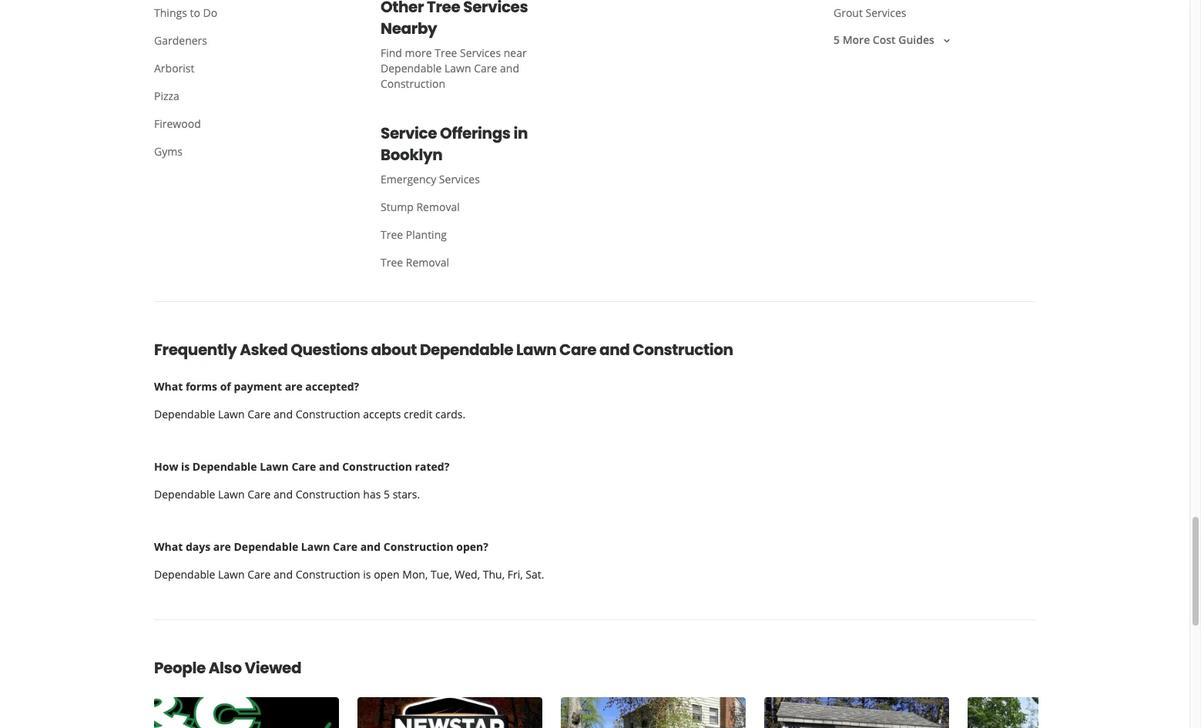 Task type: vqa. For each thing, say whether or not it's contained in the screenshot.


Task type: locate. For each thing, give the bounding box(es) containing it.
removal down planting
[[406, 255, 450, 270]]

more
[[405, 46, 432, 60]]

dependable lawn care and construction has 5 stars.
[[154, 487, 420, 502]]

is
[[181, 460, 190, 474], [363, 568, 371, 582]]

accepts
[[363, 407, 401, 422]]

tree right other
[[427, 0, 461, 18]]

tree
[[427, 0, 461, 18], [435, 46, 458, 60], [381, 228, 403, 242], [381, 255, 403, 270]]

emergency services link
[[369, 166, 583, 194]]

0 horizontal spatial is
[[181, 460, 190, 474]]

cards.
[[436, 407, 466, 422]]

0 vertical spatial 5
[[834, 33, 840, 47]]

tree planting
[[381, 228, 447, 242]]

5 left more
[[834, 33, 840, 47]]

firewood
[[154, 117, 201, 131]]

construction
[[381, 76, 446, 91], [633, 339, 734, 361], [296, 407, 361, 422], [342, 460, 412, 474], [296, 487, 361, 502], [384, 540, 454, 554], [296, 568, 361, 582]]

open
[[374, 568, 400, 582]]

what left the forms
[[154, 379, 183, 394]]

removal for tree removal
[[406, 255, 450, 270]]

1 what from the top
[[154, 379, 183, 394]]

of
[[220, 379, 231, 394]]

5
[[834, 33, 840, 47], [384, 487, 390, 502]]

fri,
[[508, 568, 523, 582]]

lawn inside other tree services nearby find more tree services near dependable lawn care and construction
[[445, 61, 472, 76]]

is right the how
[[181, 460, 190, 474]]

services up near in the top of the page
[[464, 0, 528, 18]]

1 vertical spatial removal
[[406, 255, 450, 270]]

services
[[464, 0, 528, 18], [866, 6, 907, 20], [460, 46, 501, 60], [439, 172, 480, 187]]

1 horizontal spatial are
[[285, 379, 303, 394]]

0 vertical spatial is
[[181, 460, 190, 474]]

stars.
[[393, 487, 420, 502]]

2 what from the top
[[154, 540, 183, 554]]

gardeners link
[[142, 27, 356, 55]]

1 horizontal spatial 5
[[834, 33, 840, 47]]

dependable right the how
[[193, 460, 257, 474]]

tree down the "stump"
[[381, 228, 403, 242]]

removal
[[417, 200, 460, 214], [406, 255, 450, 270]]

wed,
[[455, 568, 480, 582]]

things to do
[[154, 6, 218, 20]]

5 more cost guides button
[[834, 33, 953, 47]]

dependable down the how
[[154, 487, 215, 502]]

1 vertical spatial what
[[154, 540, 183, 554]]

gyms
[[154, 144, 183, 159]]

dependable lawn care and construction is open mon, tue, wed, thu, fri, sat.
[[154, 568, 545, 582]]

gardeners
[[154, 33, 207, 48]]

removal for stump removal
[[417, 200, 460, 214]]

services up stump removal link
[[439, 172, 480, 187]]

guides
[[899, 33, 935, 47]]

services inside emergency services link
[[439, 172, 480, 187]]

1 vertical spatial 5
[[384, 487, 390, 502]]

do
[[203, 6, 218, 20]]

what forms of payment are accepted?
[[154, 379, 359, 394]]

tree inside tree removal link
[[381, 255, 403, 270]]

dependable
[[381, 61, 442, 76], [420, 339, 514, 361], [154, 407, 215, 422], [193, 460, 257, 474], [154, 487, 215, 502], [234, 540, 299, 554], [154, 568, 215, 582]]

tree right "more"
[[435, 46, 458, 60]]

nearby
[[381, 18, 437, 39]]

people also viewed
[[154, 658, 302, 679]]

near
[[504, 46, 527, 60]]

0 vertical spatial removal
[[417, 200, 460, 214]]

dependable lawn care and construction accepts credit cards.
[[154, 407, 466, 422]]

pizza link
[[142, 83, 356, 110]]

tue,
[[431, 568, 452, 582]]

dependable down days
[[154, 568, 215, 582]]

frequently asked questions about dependable lawn care and construction
[[154, 339, 734, 361]]

1 horizontal spatial is
[[363, 568, 371, 582]]

5 more cost guides
[[834, 33, 935, 47]]

removal down emergency services
[[417, 200, 460, 214]]

5 right has in the left of the page
[[384, 487, 390, 502]]

stump removal
[[381, 200, 460, 214]]

services left near in the top of the page
[[460, 46, 501, 60]]

forms
[[186, 379, 217, 394]]

0 vertical spatial are
[[285, 379, 303, 394]]

services up cost
[[866, 6, 907, 20]]

asked
[[240, 339, 288, 361]]

dependable inside other tree services nearby find more tree services near dependable lawn care and construction
[[381, 61, 442, 76]]

arborist link
[[142, 55, 356, 83]]

are up dependable lawn care and construction accepts credit cards.
[[285, 379, 303, 394]]

what left days
[[154, 540, 183, 554]]

16 chevron down v2 image
[[941, 35, 953, 47]]

how is dependable lawn care and construction rated?
[[154, 460, 450, 474]]

0 vertical spatial what
[[154, 379, 183, 394]]

care inside other tree services nearby find more tree services near dependable lawn care and construction
[[474, 61, 498, 76]]

tree down the "tree planting"
[[381, 255, 403, 270]]

dependable down "more"
[[381, 61, 442, 76]]

lawn
[[445, 61, 472, 76], [516, 339, 557, 361], [218, 407, 245, 422], [260, 460, 289, 474], [218, 487, 245, 502], [301, 540, 330, 554], [218, 568, 245, 582]]

what for what days are dependable lawn care and construction open?
[[154, 540, 183, 554]]

0 horizontal spatial are
[[213, 540, 231, 554]]

cost
[[873, 33, 896, 47]]

tree inside tree planting link
[[381, 228, 403, 242]]

care
[[474, 61, 498, 76], [560, 339, 597, 361], [248, 407, 271, 422], [292, 460, 316, 474], [248, 487, 271, 502], [333, 540, 358, 554], [248, 568, 271, 582]]

is left open
[[363, 568, 371, 582]]

what days are dependable lawn care and construction open?
[[154, 540, 489, 554]]

are right days
[[213, 540, 231, 554]]

arborist
[[154, 61, 195, 76]]

and
[[500, 61, 520, 76], [600, 339, 630, 361], [274, 407, 293, 422], [319, 460, 340, 474], [274, 487, 293, 502], [361, 540, 381, 554], [274, 568, 293, 582]]

grout services
[[834, 6, 907, 20]]

what
[[154, 379, 183, 394], [154, 540, 183, 554]]

days
[[186, 540, 211, 554]]

are
[[285, 379, 303, 394], [213, 540, 231, 554]]

accepted?
[[306, 379, 359, 394]]

planting
[[406, 228, 447, 242]]



Task type: describe. For each thing, give the bounding box(es) containing it.
what for what forms of payment are accepted?
[[154, 379, 183, 394]]

questions
[[291, 339, 368, 361]]

rated?
[[415, 460, 450, 474]]

service
[[381, 123, 437, 144]]

people
[[154, 658, 206, 679]]

stump
[[381, 200, 414, 214]]

firewood link
[[142, 110, 356, 138]]

offerings
[[440, 123, 511, 144]]

tree removal
[[381, 255, 450, 270]]

frequently
[[154, 339, 237, 361]]

sat.
[[526, 568, 545, 582]]

dependable down 'dependable lawn care and construction has 5 stars.'
[[234, 540, 299, 554]]

credit
[[404, 407, 433, 422]]

tree removal link
[[369, 249, 583, 277]]

construction inside other tree services nearby find more tree services near dependable lawn care and construction
[[381, 76, 446, 91]]

services inside grout services "link"
[[866, 6, 907, 20]]

thu,
[[483, 568, 505, 582]]

service offerings in booklyn
[[381, 123, 528, 166]]

grout services link
[[822, 0, 1036, 27]]

other
[[381, 0, 424, 18]]

1 vertical spatial are
[[213, 540, 231, 554]]

more
[[843, 33, 871, 47]]

find
[[381, 46, 402, 60]]

dependable up cards.
[[420, 339, 514, 361]]

find more tree services near dependable lawn care and construction link
[[369, 39, 595, 98]]

and inside other tree services nearby find more tree services near dependable lawn care and construction
[[500, 61, 520, 76]]

payment
[[234, 379, 282, 394]]

5 inside 5 more cost guides button
[[834, 33, 840, 47]]

in
[[514, 123, 528, 144]]

open?
[[457, 540, 489, 554]]

grout
[[834, 6, 863, 20]]

also
[[209, 658, 242, 679]]

about
[[371, 339, 417, 361]]

mon,
[[403, 568, 428, 582]]

emergency services
[[381, 172, 480, 187]]

1 vertical spatial is
[[363, 568, 371, 582]]

0 horizontal spatial 5
[[384, 487, 390, 502]]

stump removal link
[[369, 194, 583, 221]]

to
[[190, 6, 200, 20]]

pizza
[[154, 89, 180, 103]]

how
[[154, 460, 178, 474]]

things to do link
[[142, 0, 356, 27]]

has
[[363, 487, 381, 502]]

gyms link
[[142, 138, 356, 166]]

booklyn
[[381, 144, 443, 166]]

viewed
[[245, 658, 302, 679]]

tree planting link
[[369, 221, 583, 249]]

emergency
[[381, 172, 437, 187]]

things
[[154, 6, 187, 20]]

dependable down the forms
[[154, 407, 215, 422]]

other tree services nearby find more tree services near dependable lawn care and construction
[[381, 0, 528, 91]]



